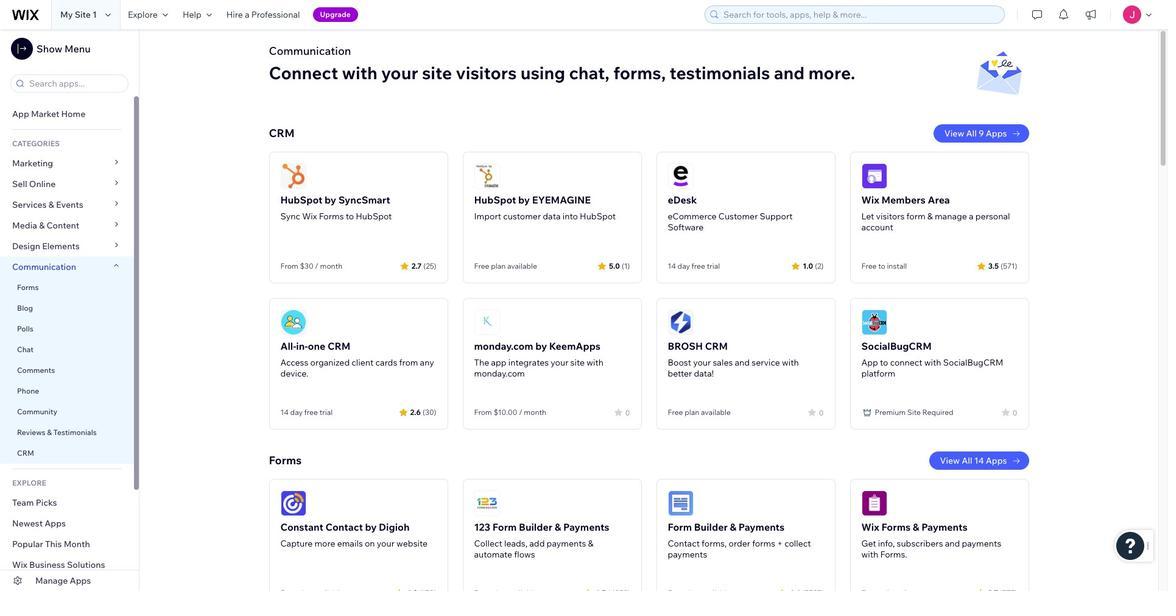 Task type: describe. For each thing, give the bounding box(es) containing it.
wix business solutions link
[[0, 555, 134, 575]]

1 vertical spatial to
[[879, 261, 886, 271]]

comments
[[17, 366, 55, 375]]

newest
[[12, 518, 43, 529]]

app market home link
[[0, 104, 134, 124]]

5.0
[[609, 261, 620, 270]]

(1)
[[622, 261, 630, 270]]

elements
[[42, 241, 80, 252]]

forms
[[753, 538, 776, 549]]

integrates
[[509, 357, 549, 368]]

5.0 (1)
[[609, 261, 630, 270]]

and inside "communication connect with your site visitors using chat, forms, testimonials and more."
[[774, 62, 805, 83]]

1 monday.com from the top
[[474, 340, 534, 352]]

with inside the brosh crm boost your sales and service with better data!
[[782, 357, 799, 368]]

9
[[979, 128, 985, 139]]

0 vertical spatial a
[[245, 9, 250, 20]]

free plan available for eyemagine
[[474, 261, 537, 271]]

visitors inside wix members area let visitors form & manage a personal account
[[877, 211, 905, 222]]

1.0 (2)
[[803, 261, 824, 270]]

edesk ecommerce customer support software
[[668, 194, 793, 233]]

1 horizontal spatial socialbugcrm
[[944, 357, 1004, 368]]

hubspot by eyemagine import customer data into hubspot
[[474, 194, 616, 222]]

professional
[[252, 9, 300, 20]]

communication for communication
[[12, 261, 78, 272]]

connect
[[891, 357, 923, 368]]

view all 9 apps link
[[934, 124, 1030, 143]]

month for monday.com
[[524, 408, 547, 417]]

help
[[183, 9, 202, 20]]

customer
[[503, 211, 541, 222]]

hubspot up sync
[[281, 194, 323, 206]]

form inside form builder & payments contact forms, order forms + collect payments
[[668, 521, 692, 533]]

explore
[[128, 9, 158, 20]]

menu
[[65, 43, 91, 55]]

form builder & payments contact forms, order forms + collect payments
[[668, 521, 812, 560]]

more.
[[809, 62, 856, 83]]

design elements
[[12, 241, 80, 252]]

subscribers
[[897, 538, 944, 549]]

newest apps link
[[0, 513, 134, 534]]

ecommerce
[[668, 211, 717, 222]]

leads,
[[505, 538, 528, 549]]

connect
[[269, 62, 338, 83]]

$30
[[300, 261, 314, 271]]

polls link
[[0, 319, 134, 339]]

free for in-
[[304, 408, 318, 417]]

forms inside "link"
[[17, 283, 39, 292]]

plan for boost
[[685, 408, 700, 417]]

with inside wix forms & payments get info, subscribers and payments with forms.
[[862, 549, 879, 560]]

month for hubspot
[[320, 261, 343, 271]]

team picks link
[[0, 492, 134, 513]]

market
[[31, 108, 59, 119]]

day for ecommerce
[[678, 261, 690, 271]]

device.
[[281, 368, 309, 379]]

3.5
[[989, 261, 1000, 270]]

manage
[[35, 575, 68, 586]]

this
[[45, 539, 62, 550]]

free plan available for boost
[[668, 408, 731, 417]]

hubspot by syncsmart logo image
[[281, 163, 306, 189]]

form builder & payments  logo image
[[668, 491, 694, 516]]

my
[[60, 9, 73, 20]]

forms inside wix forms & payments get info, subscribers and payments with forms.
[[882, 521, 911, 533]]

marketing link
[[0, 153, 134, 174]]

chat link
[[0, 339, 134, 360]]

wix forms & payments logo image
[[862, 491, 888, 516]]

/ for monday.com
[[519, 408, 523, 417]]

site for premium
[[908, 408, 921, 417]]

your inside monday.com by keemapps the app integrates your site with monday.com
[[551, 357, 569, 368]]

constant
[[281, 521, 324, 533]]

(2)
[[815, 261, 824, 270]]

manage apps link
[[0, 570, 139, 591]]

to inside socialbugcrm app to connect with socialbugcrm platform
[[881, 357, 889, 368]]

and inside the brosh crm boost your sales and service with better data!
[[735, 357, 750, 368]]

team picks
[[12, 497, 57, 508]]

edesk
[[668, 194, 697, 206]]

14 for in-
[[281, 408, 289, 417]]

day for in-
[[290, 408, 303, 417]]

Search apps... field
[[26, 75, 124, 92]]

upgrade
[[320, 10, 351, 19]]

all for crm
[[967, 128, 977, 139]]

crm link
[[0, 443, 134, 464]]

view for forms
[[941, 455, 960, 466]]

automate
[[474, 549, 513, 560]]

brosh crm boost your sales and service with better data!
[[668, 340, 799, 379]]

site for my
[[75, 9, 91, 20]]

wix inside hubspot by syncsmart sync wix forms to hubspot
[[302, 211, 317, 222]]

better
[[668, 368, 692, 379]]

communication connect with your site visitors using chat, forms, testimonials and more.
[[269, 44, 856, 83]]

service
[[752, 357, 781, 368]]

payments for &
[[547, 538, 586, 549]]

wix members area logo image
[[862, 163, 888, 189]]

services & events link
[[0, 194, 134, 215]]

payments for payments
[[963, 538, 1002, 549]]

forms link
[[0, 277, 134, 298]]

by for keemapps
[[536, 340, 547, 352]]

manage apps
[[35, 575, 91, 586]]

by inside constant contact by digioh capture more emails on your website
[[365, 521, 377, 533]]

capture
[[281, 538, 313, 549]]

with inside socialbugcrm app to connect with socialbugcrm platform
[[925, 357, 942, 368]]

business
[[29, 559, 65, 570]]

14 for ecommerce
[[668, 261, 676, 271]]

wix for solutions
[[12, 559, 27, 570]]

free to install
[[862, 261, 908, 271]]

to inside hubspot by syncsmart sync wix forms to hubspot
[[346, 211, 354, 222]]

forms, inside form builder & payments contact forms, order forms + collect payments
[[702, 538, 727, 549]]

eyemagine
[[532, 194, 591, 206]]

from for hubspot by syncsmart
[[281, 261, 298, 271]]

required
[[923, 408, 954, 417]]

trial for one
[[320, 408, 333, 417]]

14 day free trial for in-
[[281, 408, 333, 417]]

with inside monday.com by keemapps the app integrates your site with monday.com
[[587, 357, 604, 368]]

services & events
[[12, 199, 83, 210]]

$10.00
[[494, 408, 518, 417]]

edesk logo image
[[668, 163, 694, 189]]

let
[[862, 211, 875, 222]]

sell online link
[[0, 174, 134, 194]]

all-in-one crm logo image
[[281, 310, 306, 335]]

design elements link
[[0, 236, 134, 257]]

contact inside form builder & payments contact forms, order forms + collect payments
[[668, 538, 700, 549]]

show menu button
[[11, 38, 91, 60]]

website
[[397, 538, 428, 549]]

from $10.00 / month
[[474, 408, 547, 417]]

payments inside form builder & payments contact forms, order forms + collect payments
[[668, 549, 708, 560]]

1.0
[[803, 261, 814, 270]]

sell online
[[12, 179, 56, 190]]

show menu
[[37, 43, 91, 55]]

by for syncsmart
[[325, 194, 336, 206]]

hubspot by syncsmart sync wix forms to hubspot
[[281, 194, 392, 222]]

form inside 123 form builder & payments collect leads, add payments & automate flows
[[493, 521, 517, 533]]

media
[[12, 220, 37, 231]]

your inside constant contact by digioh capture more emails on your website
[[377, 538, 395, 549]]

keemapps
[[550, 340, 601, 352]]

wix members area let visitors form & manage a personal account
[[862, 194, 1011, 233]]

with inside "communication connect with your site visitors using chat, forms, testimonials and more."
[[342, 62, 378, 83]]

123 form builder & payments logo image
[[474, 491, 500, 516]]

brosh crm logo image
[[668, 310, 694, 335]]

crm inside the brosh crm boost your sales and service with better data!
[[706, 340, 728, 352]]

testimonials
[[670, 62, 771, 83]]



Task type: locate. For each thing, give the bounding box(es) containing it.
hubspot down syncsmart
[[356, 211, 392, 222]]

data
[[543, 211, 561, 222]]

available down data!
[[701, 408, 731, 417]]

visitors down members on the top right of page
[[877, 211, 905, 222]]

1 horizontal spatial month
[[524, 408, 547, 417]]

a right manage at the top right
[[970, 211, 974, 222]]

1 vertical spatial trial
[[320, 408, 333, 417]]

1 horizontal spatial /
[[519, 408, 523, 417]]

0 vertical spatial socialbugcrm
[[862, 340, 932, 352]]

view all 9 apps
[[945, 128, 1008, 139]]

0 horizontal spatial 14 day free trial
[[281, 408, 333, 417]]

apps
[[986, 128, 1008, 139], [986, 455, 1008, 466], [45, 518, 66, 529], [70, 575, 91, 586]]

2.7
[[412, 261, 422, 270]]

1 vertical spatial from
[[474, 408, 492, 417]]

from left "$10.00"
[[474, 408, 492, 417]]

1 payments from the left
[[564, 521, 610, 533]]

software
[[668, 222, 704, 233]]

2 horizontal spatial 0
[[1013, 408, 1018, 417]]

access
[[281, 357, 309, 368]]

0 horizontal spatial payments
[[547, 538, 586, 549]]

0 vertical spatial 14
[[668, 261, 676, 271]]

hubspot by eyemagine logo image
[[474, 163, 500, 189]]

day down device.
[[290, 408, 303, 417]]

0 vertical spatial free
[[692, 261, 706, 271]]

by up customer
[[519, 194, 530, 206]]

available for boost
[[701, 408, 731, 417]]

forms, inside "communication connect with your site visitors using chat, forms, testimonials and more."
[[614, 62, 666, 83]]

0 horizontal spatial 0
[[626, 408, 630, 417]]

(571)
[[1001, 261, 1018, 270]]

0 vertical spatial month
[[320, 261, 343, 271]]

wix up get
[[862, 521, 880, 533]]

1 horizontal spatial forms,
[[702, 538, 727, 549]]

1 form from the left
[[493, 521, 517, 533]]

1 horizontal spatial from
[[474, 408, 492, 417]]

app
[[491, 357, 507, 368]]

the
[[474, 357, 489, 368]]

forms down syncsmart
[[319, 211, 344, 222]]

design
[[12, 241, 40, 252]]

month
[[320, 261, 343, 271], [524, 408, 547, 417]]

using
[[521, 62, 566, 83]]

0 vertical spatial free plan available
[[474, 261, 537, 271]]

trial for customer
[[707, 261, 720, 271]]

2 horizontal spatial and
[[946, 538, 961, 549]]

0 vertical spatial monday.com
[[474, 340, 534, 352]]

1 vertical spatial socialbugcrm
[[944, 357, 1004, 368]]

app
[[12, 108, 29, 119], [862, 357, 879, 368]]

blog link
[[0, 298, 134, 319]]

payments inside wix forms & payments get info, subscribers and payments with forms.
[[922, 521, 968, 533]]

123 form builder & payments collect leads, add payments & automate flows
[[474, 521, 610, 560]]

monday.com up app
[[474, 340, 534, 352]]

form down form builder & payments  logo
[[668, 521, 692, 533]]

0 horizontal spatial free
[[474, 261, 490, 271]]

2 horizontal spatial payments
[[963, 538, 1002, 549]]

communication inside communication link
[[12, 261, 78, 272]]

1 vertical spatial 14 day free trial
[[281, 408, 333, 417]]

site inside monday.com by keemapps the app integrates your site with monday.com
[[571, 357, 585, 368]]

communication for communication connect with your site visitors using chat, forms, testimonials and more.
[[269, 44, 351, 58]]

reviews
[[17, 428, 45, 437]]

newest apps
[[12, 518, 66, 529]]

1 builder from the left
[[519, 521, 553, 533]]

upgrade button
[[313, 7, 358, 22]]

data!
[[694, 368, 714, 379]]

3.5 (571)
[[989, 261, 1018, 270]]

month right $30
[[320, 261, 343, 271]]

free down better
[[668, 408, 683, 417]]

1 horizontal spatial plan
[[685, 408, 700, 417]]

free for hubspot by eyemagine
[[474, 261, 490, 271]]

trial down ecommerce at the top right of the page
[[707, 261, 720, 271]]

free down software on the top
[[692, 261, 706, 271]]

1 vertical spatial site
[[908, 408, 921, 417]]

0 horizontal spatial trial
[[320, 408, 333, 417]]

1 horizontal spatial contact
[[668, 538, 700, 549]]

forms up blog
[[17, 283, 39, 292]]

events
[[56, 199, 83, 210]]

and right "sales" at bottom
[[735, 357, 750, 368]]

all
[[967, 128, 977, 139], [962, 455, 973, 466]]

form
[[493, 521, 517, 533], [668, 521, 692, 533]]

1 vertical spatial and
[[735, 357, 750, 368]]

by inside hubspot by eyemagine import customer data into hubspot
[[519, 194, 530, 206]]

0 vertical spatial forms,
[[614, 62, 666, 83]]

wix inside wix members area let visitors form & manage a personal account
[[862, 194, 880, 206]]

0 vertical spatial day
[[678, 261, 690, 271]]

1 horizontal spatial a
[[970, 211, 974, 222]]

payments inside wix forms & payments get info, subscribers and payments with forms.
[[963, 538, 1002, 549]]

show
[[37, 43, 62, 55]]

form
[[907, 211, 926, 222]]

by inside hubspot by syncsmart sync wix forms to hubspot
[[325, 194, 336, 206]]

forms up constant contact by digioh logo
[[269, 453, 302, 467]]

constant contact by digioh logo image
[[281, 491, 306, 516]]

plan down import at the top
[[491, 261, 506, 271]]

manage
[[935, 211, 968, 222]]

view all 14 apps link
[[930, 452, 1030, 470]]

personal
[[976, 211, 1011, 222]]

0 for brosh crm
[[820, 408, 824, 417]]

2 vertical spatial to
[[881, 357, 889, 368]]

1 vertical spatial available
[[701, 408, 731, 417]]

0 horizontal spatial forms,
[[614, 62, 666, 83]]

/ for hubspot
[[315, 261, 319, 271]]

day
[[678, 261, 690, 271], [290, 408, 303, 417]]

builder inside 123 form builder & payments collect leads, add payments & automate flows
[[519, 521, 553, 533]]

form up leads,
[[493, 521, 517, 533]]

1 vertical spatial /
[[519, 408, 523, 417]]

1 vertical spatial month
[[524, 408, 547, 417]]

online
[[29, 179, 56, 190]]

by up on
[[365, 521, 377, 533]]

3 payments from the left
[[922, 521, 968, 533]]

available down customer
[[508, 261, 537, 271]]

site left 1
[[75, 9, 91, 20]]

to left connect
[[881, 357, 889, 368]]

payments inside 123 form builder & payments collect leads, add payments & automate flows
[[547, 538, 586, 549]]

communication down design elements
[[12, 261, 78, 272]]

2 builder from the left
[[695, 521, 728, 533]]

your inside the brosh crm boost your sales and service with better data!
[[694, 357, 711, 368]]

2 vertical spatial and
[[946, 538, 961, 549]]

get
[[862, 538, 877, 549]]

by up integrates
[[536, 340, 547, 352]]

2.6
[[410, 407, 421, 417]]

hubspot right "into"
[[580, 211, 616, 222]]

testimonials
[[53, 428, 97, 437]]

customer
[[719, 211, 758, 222]]

view for crm
[[945, 128, 965, 139]]

app inside socialbugcrm app to connect with socialbugcrm platform
[[862, 357, 879, 368]]

0 horizontal spatial form
[[493, 521, 517, 533]]

install
[[888, 261, 908, 271]]

payments
[[547, 538, 586, 549], [963, 538, 1002, 549], [668, 549, 708, 560]]

picks
[[36, 497, 57, 508]]

1 horizontal spatial 14
[[668, 261, 676, 271]]

view down the required in the bottom right of the page
[[941, 455, 960, 466]]

add
[[530, 538, 545, 549]]

0 for socialbugcrm
[[1013, 408, 1018, 417]]

0 horizontal spatial communication
[[12, 261, 78, 272]]

reviews & testimonials
[[17, 428, 97, 437]]

forms,
[[614, 62, 666, 83], [702, 538, 727, 549]]

emails
[[337, 538, 363, 549]]

1 horizontal spatial builder
[[695, 521, 728, 533]]

your inside "communication connect with your site visitors using chat, forms, testimonials and more."
[[382, 62, 418, 83]]

crm up 'hubspot by syncsmart logo'
[[269, 126, 295, 140]]

builder inside form builder & payments contact forms, order forms + collect payments
[[695, 521, 728, 533]]

& inside wix members area let visitors form & manage a personal account
[[928, 211, 933, 222]]

14 day free trial for ecommerce
[[668, 261, 720, 271]]

1 horizontal spatial trial
[[707, 261, 720, 271]]

and right subscribers
[[946, 538, 961, 549]]

by left syncsmart
[[325, 194, 336, 206]]

free down device.
[[304, 408, 318, 417]]

crm up organized
[[328, 340, 351, 352]]

0 vertical spatial site
[[75, 9, 91, 20]]

wix right sync
[[302, 211, 317, 222]]

services
[[12, 199, 47, 210]]

0 horizontal spatial a
[[245, 9, 250, 20]]

0 vertical spatial 14 day free trial
[[668, 261, 720, 271]]

from left $30
[[281, 261, 298, 271]]

0 vertical spatial to
[[346, 211, 354, 222]]

/ right "$10.00"
[[519, 408, 523, 417]]

platform
[[862, 368, 896, 379]]

2 horizontal spatial 14
[[975, 455, 985, 466]]

wix inside wix forms & payments get info, subscribers and payments with forms.
[[862, 521, 880, 533]]

0 horizontal spatial free
[[304, 408, 318, 417]]

2 monday.com from the top
[[474, 368, 525, 379]]

1 vertical spatial day
[[290, 408, 303, 417]]

app left market
[[12, 108, 29, 119]]

& inside wix forms & payments get info, subscribers and payments with forms.
[[913, 521, 920, 533]]

sidebar element
[[0, 29, 140, 591]]

0 horizontal spatial payments
[[564, 521, 610, 533]]

your
[[382, 62, 418, 83], [551, 357, 569, 368], [694, 357, 711, 368], [377, 538, 395, 549]]

0 horizontal spatial day
[[290, 408, 303, 417]]

0 vertical spatial visitors
[[456, 62, 517, 83]]

1 horizontal spatial and
[[774, 62, 805, 83]]

app inside "sidebar" element
[[12, 108, 29, 119]]

0 horizontal spatial free plan available
[[474, 261, 537, 271]]

community link
[[0, 402, 134, 422]]

forms inside hubspot by syncsmart sync wix forms to hubspot
[[319, 211, 344, 222]]

app left connect
[[862, 357, 879, 368]]

communication up connect
[[269, 44, 351, 58]]

2 horizontal spatial free
[[862, 261, 877, 271]]

1 horizontal spatial payments
[[739, 521, 785, 533]]

0 horizontal spatial 14
[[281, 408, 289, 417]]

1 vertical spatial site
[[571, 357, 585, 368]]

by for eyemagine
[[519, 194, 530, 206]]

all-in-one crm access organized client cards from any device.
[[281, 340, 434, 379]]

1 horizontal spatial free plan available
[[668, 408, 731, 417]]

1 vertical spatial monday.com
[[474, 368, 525, 379]]

0 vertical spatial site
[[422, 62, 452, 83]]

2 vertical spatial 14
[[975, 455, 985, 466]]

crm up "sales" at bottom
[[706, 340, 728, 352]]

all for forms
[[962, 455, 973, 466]]

info,
[[879, 538, 895, 549]]

from
[[281, 261, 298, 271], [474, 408, 492, 417]]

1 vertical spatial free plan available
[[668, 408, 731, 417]]

order
[[729, 538, 751, 549]]

crm inside all-in-one crm access organized client cards from any device.
[[328, 340, 351, 352]]

contact inside constant contact by digioh capture more emails on your website
[[326, 521, 363, 533]]

wix for &
[[862, 521, 880, 533]]

0 vertical spatial plan
[[491, 261, 506, 271]]

explore
[[12, 478, 46, 488]]

forms up "info,"
[[882, 521, 911, 533]]

free down import at the top
[[474, 261, 490, 271]]

popular this month
[[12, 539, 90, 550]]

1 vertical spatial plan
[[685, 408, 700, 417]]

free for wix members area
[[862, 261, 877, 271]]

0 vertical spatial contact
[[326, 521, 363, 533]]

1 horizontal spatial visitors
[[877, 211, 905, 222]]

2 form from the left
[[668, 521, 692, 533]]

to left install
[[879, 261, 886, 271]]

1 horizontal spatial free
[[692, 261, 706, 271]]

0 vertical spatial view
[[945, 128, 965, 139]]

1 vertical spatial all
[[962, 455, 973, 466]]

visitors inside "communication connect with your site visitors using chat, forms, testimonials and more."
[[456, 62, 517, 83]]

0 horizontal spatial builder
[[519, 521, 553, 533]]

forms, right chat,
[[614, 62, 666, 83]]

0 vertical spatial and
[[774, 62, 805, 83]]

on
[[365, 538, 375, 549]]

site inside "communication connect with your site visitors using chat, forms, testimonials and more."
[[422, 62, 452, 83]]

payments for wix forms & payments
[[922, 521, 968, 533]]

account
[[862, 222, 894, 233]]

payments inside 123 form builder & payments collect leads, add payments & automate flows
[[564, 521, 610, 533]]

phone link
[[0, 381, 134, 402]]

marketing
[[12, 158, 53, 169]]

wix forms & payments get info, subscribers and payments with forms.
[[862, 521, 1002, 560]]

hubspot
[[281, 194, 323, 206], [474, 194, 516, 206], [356, 211, 392, 222], [580, 211, 616, 222]]

monday.com
[[474, 340, 534, 352], [474, 368, 525, 379]]

1 0 from the left
[[626, 408, 630, 417]]

my site 1
[[60, 9, 97, 20]]

month
[[64, 539, 90, 550]]

hubspot up import at the top
[[474, 194, 516, 206]]

app market home
[[12, 108, 85, 119]]

0 vertical spatial /
[[315, 261, 319, 271]]

contact up the emails
[[326, 521, 363, 533]]

contact down form builder & payments  logo
[[668, 538, 700, 549]]

Search for tools, apps, help & more... field
[[720, 6, 1001, 23]]

socialbugcrm up the required in the bottom right of the page
[[944, 357, 1004, 368]]

& inside form builder & payments contact forms, order forms + collect payments
[[730, 521, 737, 533]]

wix up let at the top of page
[[862, 194, 880, 206]]

14 day free trial down software on the top
[[668, 261, 720, 271]]

day down software on the top
[[678, 261, 690, 271]]

1 horizontal spatial form
[[668, 521, 692, 533]]

0 for monday.com by keemapps
[[626, 408, 630, 417]]

1 horizontal spatial communication
[[269, 44, 351, 58]]

0 horizontal spatial month
[[320, 261, 343, 271]]

crm down reviews
[[17, 449, 34, 458]]

socialbugcrm logo image
[[862, 310, 888, 335]]

1 vertical spatial contact
[[668, 538, 700, 549]]

1 horizontal spatial site
[[571, 357, 585, 368]]

wix down popular
[[12, 559, 27, 570]]

cards
[[376, 357, 398, 368]]

and
[[774, 62, 805, 83], [735, 357, 750, 368], [946, 538, 961, 549]]

free plan available
[[474, 261, 537, 271], [668, 408, 731, 417]]

0 horizontal spatial from
[[281, 261, 298, 271]]

site right the premium
[[908, 408, 921, 417]]

monday.com by keemapps logo image
[[474, 310, 500, 335]]

from $30 / month
[[281, 261, 343, 271]]

from for monday.com by keemapps
[[474, 408, 492, 417]]

1 vertical spatial 14
[[281, 408, 289, 417]]

2 payments from the left
[[739, 521, 785, 533]]

2.7 (25)
[[412, 261, 437, 270]]

by inside monday.com by keemapps the app integrates your site with monday.com
[[536, 340, 547, 352]]

forms, left "order"
[[702, 538, 727, 549]]

plan down data!
[[685, 408, 700, 417]]

collect
[[785, 538, 812, 549]]

free plan available down data!
[[668, 408, 731, 417]]

2.6 (30)
[[410, 407, 437, 417]]

boost
[[668, 357, 692, 368]]

free
[[692, 261, 706, 271], [304, 408, 318, 417]]

month right "$10.00"
[[524, 408, 547, 417]]

14 day free trial down device.
[[281, 408, 333, 417]]

1 vertical spatial free
[[304, 408, 318, 417]]

1 horizontal spatial payments
[[668, 549, 708, 560]]

0 vertical spatial available
[[508, 261, 537, 271]]

crm inside crm "link"
[[17, 449, 34, 458]]

0 horizontal spatial socialbugcrm
[[862, 340, 932, 352]]

socialbugcrm up connect
[[862, 340, 932, 352]]

organized
[[310, 357, 350, 368]]

crm
[[269, 126, 295, 140], [328, 340, 351, 352], [706, 340, 728, 352], [17, 449, 34, 458]]

1 horizontal spatial available
[[701, 408, 731, 417]]

monday.com by keemapps the app integrates your site with monday.com
[[474, 340, 604, 379]]

2 horizontal spatial payments
[[922, 521, 968, 533]]

payments inside form builder & payments contact forms, order forms + collect payments
[[739, 521, 785, 533]]

/
[[315, 261, 319, 271], [519, 408, 523, 417]]

free left install
[[862, 261, 877, 271]]

1 horizontal spatial free
[[668, 408, 683, 417]]

1 horizontal spatial 0
[[820, 408, 824, 417]]

0 horizontal spatial site
[[75, 9, 91, 20]]

view left 9
[[945, 128, 965, 139]]

client
[[352, 357, 374, 368]]

1 vertical spatial a
[[970, 211, 974, 222]]

a
[[245, 9, 250, 20], [970, 211, 974, 222]]

chat,
[[569, 62, 610, 83]]

sales
[[713, 357, 733, 368]]

free for ecommerce
[[692, 261, 706, 271]]

0 vertical spatial communication
[[269, 44, 351, 58]]

0 vertical spatial trial
[[707, 261, 720, 271]]

1 vertical spatial communication
[[12, 261, 78, 272]]

plan for eyemagine
[[491, 261, 506, 271]]

view
[[945, 128, 965, 139], [941, 455, 960, 466]]

payments for form builder & payments
[[739, 521, 785, 533]]

monday.com up "$10.00"
[[474, 368, 525, 379]]

and left more.
[[774, 62, 805, 83]]

2 0 from the left
[[820, 408, 824, 417]]

1 horizontal spatial 14 day free trial
[[668, 261, 720, 271]]

builder
[[519, 521, 553, 533], [695, 521, 728, 533]]

a right hire
[[245, 9, 250, 20]]

trial
[[707, 261, 720, 271], [320, 408, 333, 417]]

visitors left using
[[456, 62, 517, 83]]

free plan available down customer
[[474, 261, 537, 271]]

1 horizontal spatial app
[[862, 357, 879, 368]]

wix for area
[[862, 194, 880, 206]]

/ right $30
[[315, 261, 319, 271]]

in-
[[296, 340, 308, 352]]

premium site required
[[875, 408, 954, 417]]

1 vertical spatial forms,
[[702, 538, 727, 549]]

0 horizontal spatial /
[[315, 261, 319, 271]]

communication inside "communication connect with your site visitors using chat, forms, testimonials and more."
[[269, 44, 351, 58]]

to down syncsmart
[[346, 211, 354, 222]]

and inside wix forms & payments get info, subscribers and payments with forms.
[[946, 538, 961, 549]]

0 horizontal spatial and
[[735, 357, 750, 368]]

trial down organized
[[320, 408, 333, 417]]

available for eyemagine
[[508, 261, 537, 271]]

one
[[308, 340, 326, 352]]

help button
[[175, 0, 219, 29]]

a inside wix members area let visitors form & manage a personal account
[[970, 211, 974, 222]]

team
[[12, 497, 34, 508]]

0 vertical spatial app
[[12, 108, 29, 119]]

3 0 from the left
[[1013, 408, 1018, 417]]

0 horizontal spatial site
[[422, 62, 452, 83]]

wix inside "sidebar" element
[[12, 559, 27, 570]]

&
[[49, 199, 54, 210], [928, 211, 933, 222], [39, 220, 45, 231], [47, 428, 52, 437], [555, 521, 562, 533], [730, 521, 737, 533], [913, 521, 920, 533], [588, 538, 594, 549]]

free for brosh crm
[[668, 408, 683, 417]]



Task type: vqa. For each thing, say whether or not it's contained in the screenshot.
Design Elements link
yes



